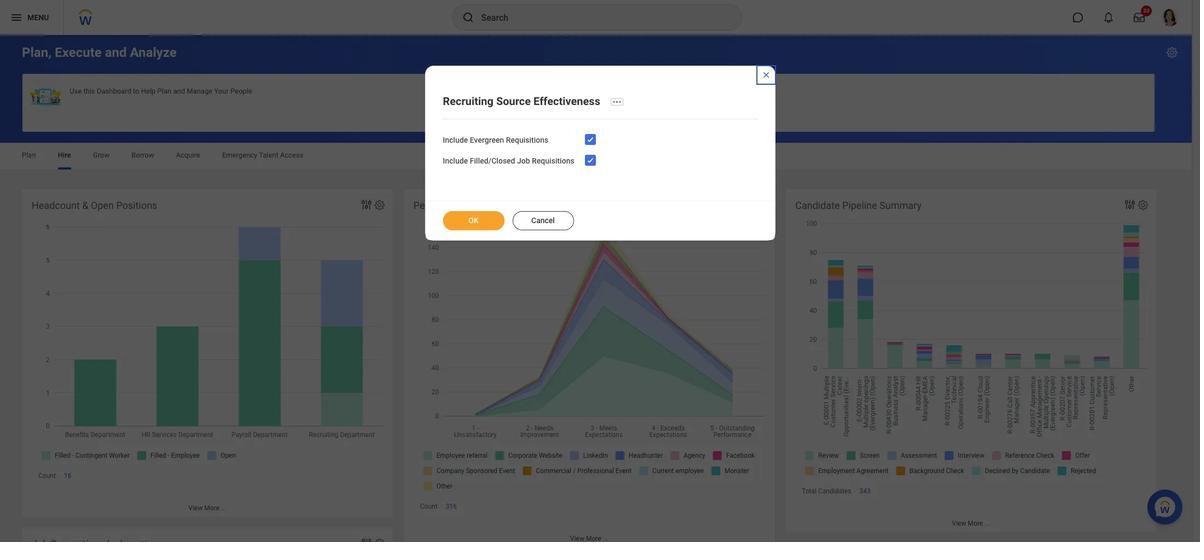 Task type: locate. For each thing, give the bounding box(es) containing it.
16 button
[[64, 472, 73, 481]]

source
[[496, 95, 531, 108], [514, 200, 545, 211]]

0 vertical spatial ...
[[221, 505, 226, 513]]

more inside the headcount & open positions element
[[204, 505, 219, 513]]

0 horizontal spatial count
[[38, 473, 56, 480]]

0 vertical spatial count
[[38, 473, 56, 480]]

1 vertical spatial more
[[968, 521, 983, 528]]

more inside candidate pipeline summary element
[[968, 521, 983, 528]]

headcount
[[32, 200, 80, 211]]

job
[[517, 157, 530, 166]]

0 horizontal spatial view
[[188, 505, 203, 513]]

0 horizontal spatial view more ...
[[188, 505, 226, 513]]

source inside plan, execute and analyze main content
[[514, 200, 545, 211]]

count left 316
[[420, 503, 438, 511]]

banner
[[0, 0, 1192, 35]]

0 vertical spatial and
[[105, 45, 127, 60]]

include evergreen requisitions
[[443, 136, 548, 144]]

more for candidate pipeline summary
[[968, 521, 983, 528]]

1 horizontal spatial plan
[[157, 87, 171, 95]]

1 vertical spatial view more ...
[[952, 521, 990, 528]]

view more ... for headcount & open positions
[[188, 505, 226, 513]]

1 horizontal spatial view more ...
[[952, 521, 990, 528]]

tab list containing plan
[[11, 144, 1181, 170]]

hiring
[[486, 200, 512, 211]]

... for headcount & open positions
[[221, 505, 226, 513]]

candidate pipeline summary
[[795, 200, 922, 211]]

1 horizontal spatial count
[[420, 503, 438, 511]]

requisitions
[[506, 136, 548, 144], [532, 157, 574, 166]]

performance by hiring source element
[[404, 190, 775, 543]]

plan left hire
[[22, 151, 36, 159]]

0 vertical spatial include
[[443, 136, 468, 144]]

recruiting source effectiveness
[[443, 95, 600, 108]]

2 include from the top
[[443, 157, 468, 166]]

search image
[[462, 11, 475, 24]]

1 vertical spatial include
[[443, 157, 468, 166]]

0 vertical spatial more
[[204, 505, 219, 513]]

cancel
[[531, 216, 555, 225]]

0 horizontal spatial ...
[[221, 505, 226, 513]]

count
[[38, 473, 56, 480], [420, 503, 438, 511]]

view inside the headcount & open positions element
[[188, 505, 203, 513]]

view inside candidate pipeline summary element
[[952, 521, 966, 528]]

0 vertical spatial view more ...
[[188, 505, 226, 513]]

include for include filled/closed job requisitions
[[443, 157, 468, 166]]

manage
[[187, 87, 212, 95]]

by
[[473, 200, 483, 211]]

requisitions right job at left top
[[532, 157, 574, 166]]

0 horizontal spatial more
[[204, 505, 219, 513]]

0 vertical spatial plan
[[157, 87, 171, 95]]

1 horizontal spatial more
[[968, 521, 983, 528]]

0 vertical spatial check small image
[[584, 133, 597, 146]]

check small image for include filled/closed job requisitions
[[584, 154, 597, 167]]

... for candidate pipeline summary
[[985, 521, 990, 528]]

and left manage
[[173, 87, 185, 95]]

and
[[105, 45, 127, 60], [173, 87, 185, 95]]

use this dashboard to help plan and manage your people button
[[22, 74, 1155, 132]]

plan, execute and analyze
[[22, 45, 177, 60]]

1 vertical spatial source
[[514, 200, 545, 211]]

view
[[188, 505, 203, 513], [952, 521, 966, 528]]

plan
[[157, 87, 171, 95], [22, 151, 36, 159]]

2 check small image from the top
[[584, 154, 597, 167]]

ok button
[[443, 211, 504, 231]]

tab list
[[11, 144, 1181, 170]]

1 vertical spatial count
[[420, 503, 438, 511]]

include left filled/closed
[[443, 157, 468, 166]]

1 vertical spatial view
[[952, 521, 966, 528]]

343
[[860, 488, 871, 496]]

include
[[443, 136, 468, 144], [443, 157, 468, 166]]

ok
[[468, 216, 479, 225]]

source up include evergreen requisitions
[[496, 95, 531, 108]]

view more ... link for headcount & open positions
[[22, 500, 393, 518]]

1 horizontal spatial view more ... link
[[786, 515, 1156, 533]]

positions
[[116, 200, 157, 211]]

343 button
[[860, 488, 872, 496]]

recruiting source effectiveness dialog
[[425, 66, 775, 241]]

hire
[[58, 151, 71, 159]]

view more ... link
[[22, 500, 393, 518], [786, 515, 1156, 533]]

borrow
[[131, 151, 154, 159]]

0 vertical spatial view
[[188, 505, 203, 513]]

source up cancel
[[514, 200, 545, 211]]

view more ... inside the headcount & open positions element
[[188, 505, 226, 513]]

1 vertical spatial ...
[[985, 521, 990, 528]]

emergency talent access
[[222, 151, 303, 159]]

performance
[[414, 200, 471, 211]]

more
[[204, 505, 219, 513], [968, 521, 983, 528]]

0 horizontal spatial view more ... link
[[22, 500, 393, 518]]

include for include evergreen requisitions
[[443, 136, 468, 144]]

... inside candidate pipeline summary element
[[985, 521, 990, 528]]

0 horizontal spatial plan
[[22, 151, 36, 159]]

count inside performance by hiring source element
[[420, 503, 438, 511]]

check small image
[[584, 133, 597, 146], [584, 154, 597, 167]]

view more ...
[[188, 505, 226, 513], [952, 521, 990, 528]]

1 horizontal spatial ...
[[985, 521, 990, 528]]

help
[[141, 87, 156, 95]]

...
[[221, 505, 226, 513], [985, 521, 990, 528]]

and left analyze
[[105, 45, 127, 60]]

1 include from the top
[[443, 136, 468, 144]]

close headcount plan to pipeline image
[[762, 71, 770, 79]]

open
[[91, 200, 114, 211]]

view for headcount & open positions
[[188, 505, 203, 513]]

plan right help
[[157, 87, 171, 95]]

1 horizontal spatial and
[[173, 87, 185, 95]]

1 horizontal spatial view
[[952, 521, 966, 528]]

include left evergreen
[[443, 136, 468, 144]]

1 check small image from the top
[[584, 133, 597, 146]]

access
[[280, 151, 303, 159]]

emergency
[[222, 151, 257, 159]]

this
[[83, 87, 95, 95]]

count left "16"
[[38, 473, 56, 480]]

1 vertical spatial check small image
[[584, 154, 597, 167]]

... inside the headcount & open positions element
[[221, 505, 226, 513]]

1 vertical spatial and
[[173, 87, 185, 95]]

view more ... inside candidate pipeline summary element
[[952, 521, 990, 528]]

requisitions up job at left top
[[506, 136, 548, 144]]

1 vertical spatial requisitions
[[532, 157, 574, 166]]

evergreen
[[470, 136, 504, 144]]

dashboard
[[97, 87, 131, 95]]

0 vertical spatial source
[[496, 95, 531, 108]]

candidate pipeline summary element
[[786, 190, 1156, 533]]



Task type: describe. For each thing, give the bounding box(es) containing it.
filled/closed
[[470, 157, 515, 166]]

use
[[70, 87, 82, 95]]

analyze
[[130, 45, 177, 60]]

to
[[133, 87, 139, 95]]

profile logan mcneil element
[[1155, 5, 1185, 30]]

talent
[[259, 151, 278, 159]]

your
[[214, 87, 229, 95]]

pipeline
[[842, 200, 877, 211]]

recruiting source effectiveness link
[[443, 95, 600, 108]]

cancel button
[[512, 211, 574, 231]]

notifications large image
[[1103, 12, 1114, 23]]

effectiveness
[[534, 95, 600, 108]]

0 vertical spatial requisitions
[[506, 136, 548, 144]]

source inside dialog
[[496, 95, 531, 108]]

execute
[[55, 45, 102, 60]]

candidates
[[818, 488, 851, 496]]

0 horizontal spatial and
[[105, 45, 127, 60]]

view more ... for candidate pipeline summary
[[952, 521, 990, 528]]

configure this page image
[[1166, 46, 1179, 59]]

headcount & open positions
[[32, 200, 157, 211]]

grow
[[93, 151, 110, 159]]

and inside button
[[173, 87, 185, 95]]

acquire
[[176, 151, 200, 159]]

plan, execute and analyze main content
[[0, 35, 1192, 543]]

more for headcount & open positions
[[204, 505, 219, 513]]

plan inside button
[[157, 87, 171, 95]]

1 vertical spatial plan
[[22, 151, 36, 159]]

view for candidate pipeline summary
[[952, 521, 966, 528]]

total
[[802, 488, 817, 496]]

316 button
[[446, 503, 459, 512]]

total candidates
[[802, 488, 851, 496]]

use this dashboard to help plan and manage your people
[[70, 87, 252, 95]]

candidate
[[795, 200, 840, 211]]

count for performance by hiring source
[[420, 503, 438, 511]]

&
[[82, 200, 88, 211]]

plan,
[[22, 45, 52, 60]]

16
[[64, 473, 71, 480]]

summary
[[880, 200, 922, 211]]

recruiting
[[443, 95, 494, 108]]

headcount & open positions element
[[22, 190, 393, 518]]

include filled/closed job requisitions
[[443, 157, 574, 166]]

count for headcount & open positions
[[38, 473, 56, 480]]

inbox large image
[[1134, 12, 1145, 23]]

view more ... link for candidate pipeline summary
[[786, 515, 1156, 533]]

people
[[230, 87, 252, 95]]

performance by hiring source
[[414, 200, 545, 211]]

check small image for include evergreen requisitions
[[584, 133, 597, 146]]

tab list inside plan, execute and analyze main content
[[11, 144, 1181, 170]]

316
[[446, 503, 457, 511]]



Task type: vqa. For each thing, say whether or not it's contained in the screenshot.
the rightmost view
yes



